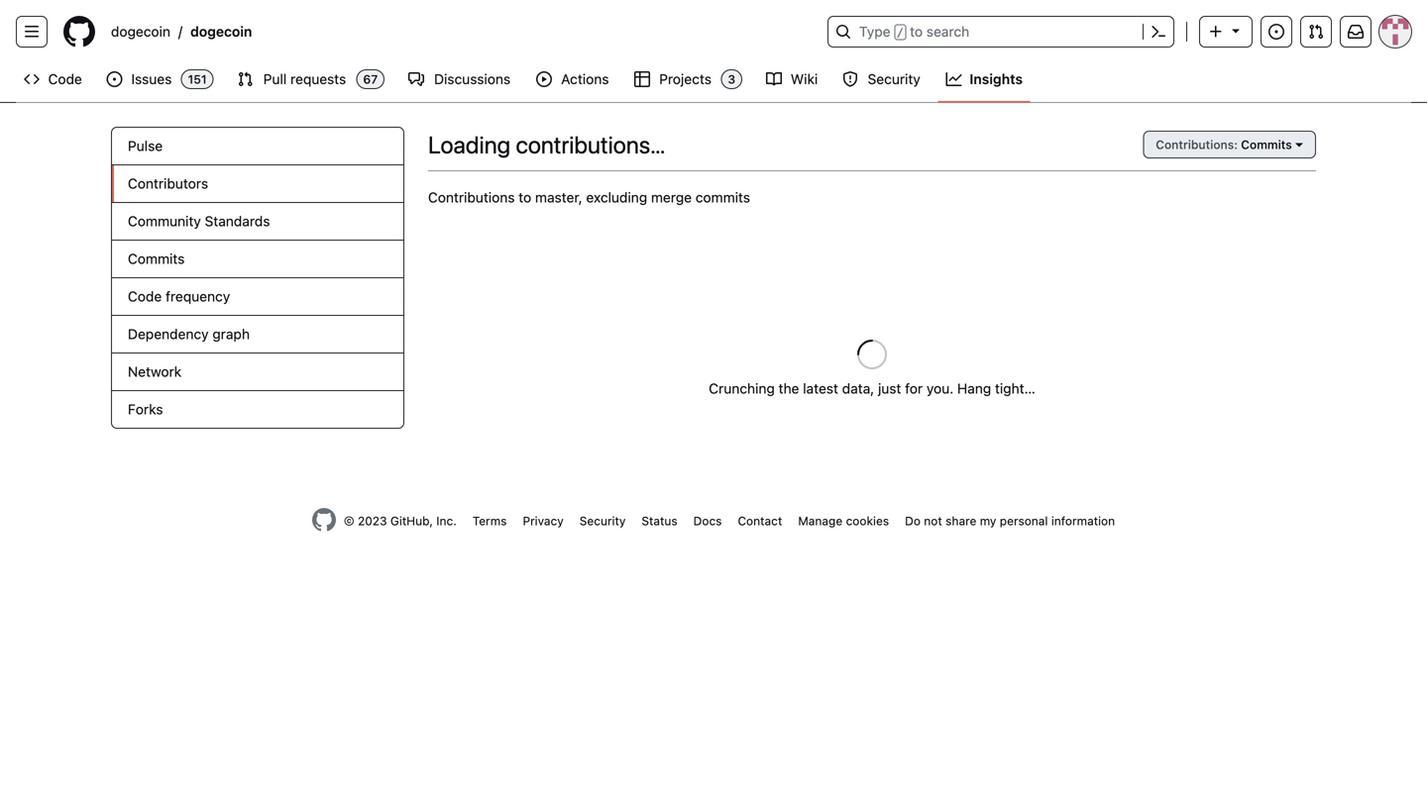 Task type: vqa. For each thing, say whether or not it's contained in the screenshot.
top issue opened icon
yes



Task type: locate. For each thing, give the bounding box(es) containing it.
hang
[[958, 381, 992, 397]]

issue opened image left git pull request icon on the right
[[1269, 24, 1285, 40]]

data,
[[842, 381, 875, 397]]

contact
[[738, 515, 782, 528]]

issue opened image left issues
[[106, 71, 122, 87]]

code up dependency
[[128, 288, 162, 305]]

1 horizontal spatial to
[[910, 23, 923, 40]]

merge
[[651, 189, 692, 206]]

my
[[980, 515, 997, 528]]

actions link
[[528, 64, 618, 94]]

issue opened image
[[1269, 24, 1285, 40], [106, 71, 122, 87]]

triangle down image
[[1228, 22, 1244, 38]]

code inside code frequency link
[[128, 288, 162, 305]]

0 vertical spatial security
[[868, 71, 921, 87]]

0 horizontal spatial to
[[519, 189, 532, 206]]

list
[[103, 16, 816, 48]]

discussions
[[434, 71, 511, 87]]

insights element
[[111, 127, 404, 429]]

commits down community
[[128, 251, 185, 267]]

0 horizontal spatial security
[[580, 515, 626, 528]]

1 horizontal spatial code
[[128, 288, 162, 305]]

1 vertical spatial security
[[580, 515, 626, 528]]

dogecoin up issues
[[111, 23, 170, 40]]

dependency graph
[[128, 326, 250, 343]]

git pull request image
[[238, 71, 253, 87]]

privacy
[[523, 515, 564, 528]]

2023
[[358, 515, 387, 528]]

0 horizontal spatial /
[[178, 23, 182, 40]]

/ inside dogecoin / dogecoin
[[178, 23, 182, 40]]

network
[[128, 364, 182, 380]]

1 horizontal spatial dogecoin
[[190, 23, 252, 40]]

contact link
[[738, 515, 782, 528]]

commits
[[696, 189, 750, 206]]

1 vertical spatial code
[[128, 288, 162, 305]]

security link left status link
[[580, 515, 626, 528]]

discussions link
[[401, 64, 520, 94]]

manage
[[798, 515, 843, 528]]

do not share my personal information
[[905, 515, 1115, 528]]

dogecoin link up 151
[[182, 16, 260, 48]]

to
[[910, 23, 923, 40], [519, 189, 532, 206]]

0 vertical spatial code
[[48, 71, 82, 87]]

commits right contributions:
[[1241, 138, 1292, 152]]

to left search
[[910, 23, 923, 40]]

status
[[642, 515, 678, 528]]

code right code image
[[48, 71, 82, 87]]

pulse
[[128, 138, 163, 154]]

docs
[[694, 515, 722, 528]]

0 horizontal spatial dogecoin
[[111, 23, 170, 40]]

wiki link
[[758, 64, 827, 94]]

security link
[[835, 64, 930, 94], [580, 515, 626, 528]]

dogecoin
[[111, 23, 170, 40], [190, 23, 252, 40]]

0 horizontal spatial commits
[[128, 251, 185, 267]]

dogecoin up 151
[[190, 23, 252, 40]]

1 horizontal spatial issue opened image
[[1269, 24, 1285, 40]]

pull
[[263, 71, 287, 87]]

cookies
[[846, 515, 889, 528]]

standards
[[205, 213, 270, 229]]

terms
[[473, 515, 507, 528]]

dogecoin link up issues
[[103, 16, 178, 48]]

privacy link
[[523, 515, 564, 528]]

1 vertical spatial commits
[[128, 251, 185, 267]]

graph
[[213, 326, 250, 343]]

code for code frequency
[[128, 288, 162, 305]]

0 vertical spatial issue opened image
[[1269, 24, 1285, 40]]

1 vertical spatial issue opened image
[[106, 71, 122, 87]]

code
[[48, 71, 82, 87], [128, 288, 162, 305]]

commits
[[1241, 138, 1292, 152], [128, 251, 185, 267]]

1 horizontal spatial dogecoin link
[[182, 16, 260, 48]]

inc.
[[436, 515, 457, 528]]

security
[[868, 71, 921, 87], [580, 515, 626, 528]]

github,
[[390, 515, 433, 528]]

shield image
[[843, 71, 859, 87]]

manage cookies
[[798, 515, 889, 528]]

0 horizontal spatial code
[[48, 71, 82, 87]]

0 vertical spatial commits
[[1241, 138, 1292, 152]]

/ inside type / to search
[[897, 26, 904, 40]]

/
[[178, 23, 182, 40], [897, 26, 904, 40]]

commits link
[[112, 241, 403, 279]]

security link down type
[[835, 64, 930, 94]]

manage cookies button
[[798, 513, 889, 530]]

homepage image
[[312, 509, 336, 532]]

1 horizontal spatial security
[[868, 71, 921, 87]]

3
[[728, 72, 736, 86]]

security right shield image
[[868, 71, 921, 87]]

©
[[344, 515, 354, 528]]

dogecoin link
[[103, 16, 178, 48], [182, 16, 260, 48]]

0 horizontal spatial issue opened image
[[106, 71, 122, 87]]

0 horizontal spatial security link
[[580, 515, 626, 528]]

git pull request image
[[1309, 24, 1324, 40]]

1 dogecoin link from the left
[[103, 16, 178, 48]]

code inside code link
[[48, 71, 82, 87]]

personal
[[1000, 515, 1048, 528]]

security left status link
[[580, 515, 626, 528]]

0 vertical spatial security link
[[835, 64, 930, 94]]

insights
[[970, 71, 1023, 87]]

command palette image
[[1151, 24, 1167, 40]]

list containing dogecoin / dogecoin
[[103, 16, 816, 48]]

to left master,
[[519, 189, 532, 206]]

issue opened image for git pull request image
[[106, 71, 122, 87]]

contributions: commits
[[1156, 138, 1292, 152]]

issue opened image for git pull request icon on the right
[[1269, 24, 1285, 40]]

0 horizontal spatial dogecoin link
[[103, 16, 178, 48]]

1 horizontal spatial /
[[897, 26, 904, 40]]



Task type: describe. For each thing, give the bounding box(es) containing it.
67
[[363, 72, 378, 86]]

network link
[[112, 354, 403, 392]]

code link
[[16, 64, 91, 94]]

wiki
[[791, 71, 818, 87]]

docs link
[[694, 515, 722, 528]]

search
[[927, 23, 970, 40]]

excluding
[[586, 189, 648, 206]]

information
[[1052, 515, 1115, 528]]

community standards link
[[112, 203, 403, 241]]

/ for type
[[897, 26, 904, 40]]

type
[[859, 23, 891, 40]]

contributions…
[[516, 131, 666, 159]]

1 horizontal spatial security link
[[835, 64, 930, 94]]

forks
[[128, 401, 163, 418]]

dependency graph link
[[112, 316, 403, 354]]

plus image
[[1208, 24, 1224, 40]]

issues
[[131, 71, 172, 87]]

contributors
[[128, 175, 208, 192]]

homepage image
[[63, 16, 95, 48]]

code frequency
[[128, 288, 230, 305]]

do not share my personal information button
[[905, 513, 1115, 530]]

community standards
[[128, 213, 270, 229]]

share
[[946, 515, 977, 528]]

contributions to master, excluding merge commits
[[428, 189, 750, 206]]

community
[[128, 213, 201, 229]]

crunching the latest data, just for you. hang tight…
[[709, 381, 1036, 397]]

not
[[924, 515, 943, 528]]

status link
[[642, 515, 678, 528]]

loading contributions…
[[428, 131, 666, 159]]

2 dogecoin link from the left
[[182, 16, 260, 48]]

1 dogecoin from the left
[[111, 23, 170, 40]]

commits inside commits link
[[128, 251, 185, 267]]

2 dogecoin from the left
[[190, 23, 252, 40]]

the
[[779, 381, 799, 397]]

master,
[[535, 189, 583, 206]]

contributions:
[[1156, 138, 1238, 152]]

graph image
[[946, 71, 962, 87]]

code for code
[[48, 71, 82, 87]]

actions
[[561, 71, 609, 87]]

151
[[188, 72, 207, 86]]

projects
[[659, 71, 712, 87]]

1 vertical spatial to
[[519, 189, 532, 206]]

notifications image
[[1348, 24, 1364, 40]]

code frequency link
[[112, 279, 403, 316]]

forks link
[[112, 392, 403, 428]]

book image
[[766, 71, 782, 87]]

type / to search
[[859, 23, 970, 40]]

requests
[[291, 71, 346, 87]]

loading
[[428, 131, 511, 159]]

for
[[905, 381, 923, 397]]

pull requests
[[263, 71, 346, 87]]

do
[[905, 515, 921, 528]]

crunching
[[709, 381, 775, 397]]

comment discussion image
[[409, 71, 424, 87]]

pulse link
[[112, 128, 403, 166]]

table image
[[634, 71, 650, 87]]

frequency
[[166, 288, 230, 305]]

/ for dogecoin
[[178, 23, 182, 40]]

contributors link
[[112, 166, 403, 203]]

dependency
[[128, 326, 209, 343]]

1 vertical spatial security link
[[580, 515, 626, 528]]

contributions
[[428, 189, 515, 206]]

dogecoin / dogecoin
[[111, 23, 252, 40]]

play image
[[536, 71, 552, 87]]

© 2023 github, inc.
[[344, 515, 457, 528]]

0 vertical spatial to
[[910, 23, 923, 40]]

tight…
[[995, 381, 1036, 397]]

latest
[[803, 381, 839, 397]]

1 horizontal spatial commits
[[1241, 138, 1292, 152]]

insights link
[[938, 64, 1031, 94]]

terms link
[[473, 515, 507, 528]]

just
[[878, 381, 902, 397]]

you.
[[927, 381, 954, 397]]

code image
[[24, 71, 40, 87]]



